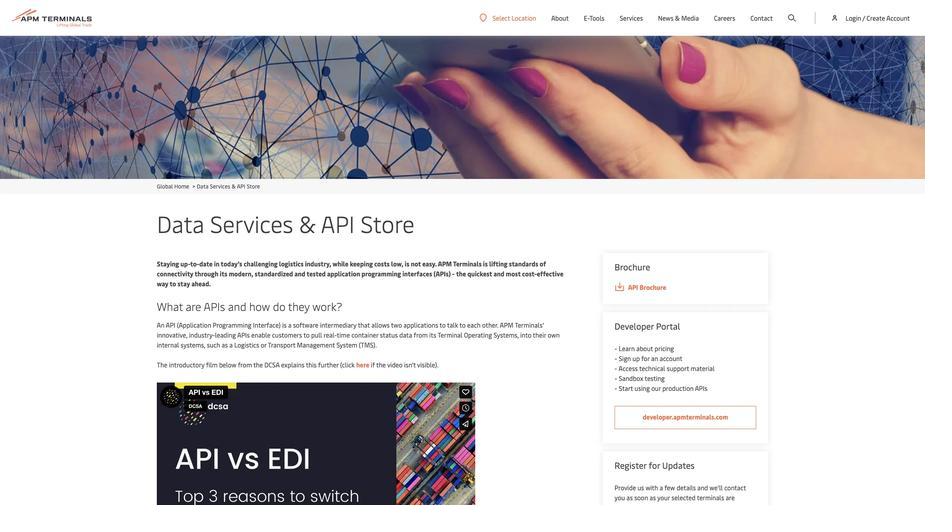 Task type: locate. For each thing, give the bounding box(es) containing it.
data right the >
[[197, 183, 209, 190]]

customers
[[272, 331, 302, 340]]

supported
[[615, 504, 644, 506]]

as up supported
[[627, 494, 633, 502]]

1 vertical spatial store
[[361, 208, 415, 239]]

its inside an api (application programming interface) is a software intermediary that allows two applications to talk to each other. apm terminals' innovative, industry-leading apis enable customers to pull real-time container status data from its terminal operating systems, into their own internal systems, such as a logistics or transport management system (tms).
[[429, 331, 436, 340]]

services
[[620, 14, 643, 22], [210, 183, 230, 190], [210, 208, 293, 239]]

pricing
[[655, 344, 674, 353]]

api inside api brochure link
[[628, 283, 638, 292]]

0 horizontal spatial apm
[[438, 260, 452, 268]]

are
[[186, 299, 201, 314], [726, 494, 735, 502]]

a left few
[[660, 484, 663, 492]]

our down your
[[654, 504, 663, 506]]

(tms).
[[359, 341, 377, 350]]

0 horizontal spatial is
[[282, 321, 287, 330]]

from
[[414, 331, 428, 340], [238, 361, 252, 369]]

2 horizontal spatial a
[[660, 484, 663, 492]]

talk
[[447, 321, 458, 330]]

apis down your
[[665, 504, 677, 506]]

brochure up the developer portal
[[640, 283, 666, 292]]

to down software
[[304, 331, 310, 340]]

- left 'sign'
[[615, 354, 617, 363]]

1 vertical spatial its
[[429, 331, 436, 340]]

as down "leading"
[[222, 341, 228, 350]]

apis up programming
[[204, 299, 225, 314]]

is up quickest
[[483, 260, 488, 268]]

2 vertical spatial services
[[210, 208, 293, 239]]

&
[[675, 14, 680, 22], [232, 183, 236, 190], [299, 208, 316, 239]]

as up by at the bottom of the page
[[650, 494, 656, 502]]

1 horizontal spatial or
[[679, 504, 685, 506]]

contact button
[[751, 0, 773, 36]]

two
[[391, 321, 402, 330]]

apm inside staying up-to-date in today's challenging logistics industry, while keeping costs low, is not easy. apm terminals is lifting standards of connectivity through its modern, standardized and tested application programming interfaces (apis) - the quickest and most cost-effective way to stay ahead.
[[438, 260, 452, 268]]

while
[[333, 260, 349, 268]]

1 horizontal spatial &
[[299, 208, 316, 239]]

our down testing
[[652, 384, 661, 393]]

low,
[[391, 260, 403, 268]]

standardized
[[255, 270, 293, 278]]

status
[[380, 331, 398, 340]]

or down selected
[[679, 504, 685, 506]]

data down 'home'
[[157, 208, 204, 239]]

home
[[174, 183, 189, 190]]

brochure up api brochure
[[615, 261, 650, 273]]

to left talk
[[440, 321, 446, 330]]

or down enable
[[261, 341, 267, 350]]

system
[[336, 341, 357, 350]]

new
[[703, 504, 715, 506]]

- left 'access'
[[615, 364, 617, 373]]

costs
[[374, 260, 390, 268]]

& inside news & media 'popup button'
[[675, 14, 680, 22]]

its down today's
[[220, 270, 227, 278]]

0 horizontal spatial store
[[247, 183, 260, 190]]

systems,
[[181, 341, 205, 350]]

as
[[222, 341, 228, 350], [627, 494, 633, 502], [650, 494, 656, 502]]

by
[[646, 504, 652, 506]]

the right if
[[376, 361, 386, 369]]

is left the not
[[405, 260, 409, 268]]

provide
[[615, 484, 636, 492]]

1 vertical spatial or
[[679, 504, 685, 506]]

0 horizontal spatial or
[[261, 341, 267, 350]]

apm up (apis)
[[438, 260, 452, 268]]

global
[[157, 183, 173, 190]]

and up programming
[[228, 299, 246, 314]]

are down contact
[[726, 494, 735, 502]]

tested
[[307, 270, 326, 278]]

a up customers
[[288, 321, 292, 330]]

- left start
[[615, 384, 617, 393]]

own
[[548, 331, 560, 340]]

0 vertical spatial are
[[186, 299, 201, 314]]

e-tools button
[[584, 0, 605, 36]]

global home > data services & api store
[[157, 183, 260, 190]]

-
[[452, 270, 455, 278], [615, 344, 617, 353], [615, 354, 617, 363], [615, 364, 617, 373], [615, 374, 617, 383], [615, 384, 617, 393]]

contact
[[724, 484, 746, 492]]

quickest
[[468, 270, 492, 278]]

pull
[[311, 331, 322, 340]]

for left an
[[641, 354, 650, 363]]

1 horizontal spatial is
[[405, 260, 409, 268]]

up
[[633, 354, 640, 363]]

1 vertical spatial for
[[649, 460, 660, 472]]

a down "leading"
[[229, 341, 233, 350]]

industry,
[[305, 260, 331, 268]]

1 horizontal spatial from
[[414, 331, 428, 340]]

and up terminals at the right
[[698, 484, 708, 492]]

1 vertical spatial brochure
[[640, 283, 666, 292]]

0 horizontal spatial as
[[222, 341, 228, 350]]

0 horizontal spatial its
[[220, 270, 227, 278]]

0 vertical spatial &
[[675, 14, 680, 22]]

updates
[[662, 460, 695, 472]]

1 vertical spatial our
[[654, 504, 663, 506]]

1 horizontal spatial a
[[288, 321, 292, 330]]

1 horizontal spatial as
[[627, 494, 633, 502]]

- learn about pricing - sign up for an account - access technical support material - sandbox testing - start using our production apis
[[615, 344, 715, 393]]

is up customers
[[282, 321, 287, 330]]

developer.apmterminals.com link
[[615, 406, 756, 430]]

to down connectivity
[[170, 279, 176, 288]]

easy.
[[422, 260, 437, 268]]

1 horizontal spatial store
[[361, 208, 415, 239]]

the down terminals
[[456, 270, 466, 278]]

the left dcsa
[[253, 361, 263, 369]]

2 horizontal spatial &
[[675, 14, 680, 22]]

developer
[[615, 320, 654, 332]]

- left "learn"
[[615, 344, 617, 353]]

as inside an api (application programming interface) is a software intermediary that allows two applications to talk to each other. apm terminals' innovative, industry-leading apis enable customers to pull real-time container status data from its terminal operating systems, into their own internal systems, such as a logistics or transport management system (tms).
[[222, 341, 228, 350]]

their
[[533, 331, 546, 340]]

lifting
[[489, 260, 508, 268]]

support
[[667, 364, 689, 373]]

api brochure link
[[615, 283, 756, 293]]

is inside an api (application programming interface) is a software intermediary that allows two applications to talk to each other. apm terminals' innovative, industry-leading apis enable customers to pull real-time container status data from its terminal operating systems, into their own internal systems, such as a logistics or transport management system (tms).
[[282, 321, 287, 330]]

its down the applications
[[429, 331, 436, 340]]

apis up logistics
[[237, 331, 250, 340]]

application
[[327, 270, 360, 278]]

our inside the provide us with a few details and we'll contact you as soon as your selected terminals are supported by our apis or when new apis beco
[[654, 504, 663, 506]]

terminals'
[[515, 321, 544, 330]]

- right (apis)
[[452, 270, 455, 278]]

1 vertical spatial from
[[238, 361, 252, 369]]

0 vertical spatial from
[[414, 331, 428, 340]]

0 vertical spatial its
[[220, 270, 227, 278]]

from right below
[[238, 361, 252, 369]]

(application
[[177, 321, 211, 330]]

1 horizontal spatial its
[[429, 331, 436, 340]]

to
[[170, 279, 176, 288], [440, 321, 446, 330], [460, 321, 466, 330], [304, 331, 310, 340]]

data
[[197, 183, 209, 190], [157, 208, 204, 239]]

brochure
[[615, 261, 650, 273], [640, 283, 666, 292]]

the
[[456, 270, 466, 278], [253, 361, 263, 369], [376, 361, 386, 369]]

and
[[294, 270, 305, 278], [494, 270, 505, 278], [228, 299, 246, 314], [698, 484, 708, 492]]

0 vertical spatial for
[[641, 354, 650, 363]]

from down the applications
[[414, 331, 428, 340]]

most
[[506, 270, 521, 278]]

api
[[237, 183, 245, 190], [321, 208, 355, 239], [628, 283, 638, 292], [166, 321, 175, 330]]

container
[[352, 331, 378, 340]]

account
[[660, 354, 683, 363]]

0 vertical spatial or
[[261, 341, 267, 350]]

up-
[[180, 260, 190, 268]]

here
[[356, 361, 369, 369]]

are up '(application'
[[186, 299, 201, 314]]

api inside an api (application programming interface) is a software intermediary that allows two applications to talk to each other. apm terminals' innovative, industry-leading apis enable customers to pull real-time container status data from its terminal operating systems, into their own internal systems, such as a logistics or transport management system (tms).
[[166, 321, 175, 330]]

the
[[157, 361, 167, 369]]

such
[[207, 341, 220, 350]]

they
[[288, 299, 310, 314]]

or inside the provide us with a few details and we'll contact you as soon as your selected terminals are supported by our apis or when new apis beco
[[679, 504, 685, 506]]

1 vertical spatial &
[[232, 183, 236, 190]]

2 horizontal spatial the
[[456, 270, 466, 278]]

about button
[[551, 0, 569, 36]]

1 vertical spatial a
[[229, 341, 233, 350]]

for up 'with'
[[649, 460, 660, 472]]

register
[[615, 460, 647, 472]]

2 vertical spatial a
[[660, 484, 663, 492]]

2 horizontal spatial as
[[650, 494, 656, 502]]

apm up systems,
[[500, 321, 514, 330]]

software
[[293, 321, 318, 330]]

login
[[846, 14, 861, 22]]

0 vertical spatial apm
[[438, 260, 452, 268]]

1 vertical spatial are
[[726, 494, 735, 502]]

0 vertical spatial our
[[652, 384, 661, 393]]

apis
[[204, 299, 225, 314], [237, 331, 250, 340], [695, 384, 708, 393], [665, 504, 677, 506], [716, 504, 729, 506]]

1 horizontal spatial are
[[726, 494, 735, 502]]

services button
[[620, 0, 643, 36]]

1 horizontal spatial apm
[[500, 321, 514, 330]]

soon
[[634, 494, 648, 502]]

1 vertical spatial apm
[[500, 321, 514, 330]]

0 horizontal spatial a
[[229, 341, 233, 350]]

apis down material
[[695, 384, 708, 393]]

systems,
[[494, 331, 519, 340]]

0 vertical spatial store
[[247, 183, 260, 190]]

0 vertical spatial data
[[197, 183, 209, 190]]

to inside staying up-to-date in today's challenging logistics industry, while keeping costs low, is not easy. apm terminals is lifting standards of connectivity through its modern, standardized and tested application programming interfaces (apis) - the quickest and most cost-effective way to stay ahead.
[[170, 279, 176, 288]]

programming
[[362, 270, 401, 278]]



Task type: describe. For each thing, give the bounding box(es) containing it.
login / create account
[[846, 14, 910, 22]]

through
[[195, 270, 218, 278]]

you
[[615, 494, 625, 502]]

enable
[[251, 331, 271, 340]]

applications
[[404, 321, 438, 330]]

e-tools
[[584, 14, 605, 22]]

account
[[887, 14, 910, 22]]

the introductory film below from the dcsa explains this further (click here if the video isn't visible).
[[157, 361, 439, 369]]

or inside an api (application programming interface) is a software intermediary that allows two applications to talk to each other. apm terminals' innovative, industry-leading apis enable customers to pull real-time container status data from its terminal operating systems, into their own internal systems, such as a logistics or transport management system (tms).
[[261, 341, 267, 350]]

keeping
[[350, 260, 373, 268]]

(apis)
[[434, 270, 451, 278]]

0 horizontal spatial are
[[186, 299, 201, 314]]

industry-
[[189, 331, 215, 340]]

an
[[651, 354, 658, 363]]

in
[[214, 260, 220, 268]]

staying
[[157, 260, 179, 268]]

dcsa
[[264, 361, 280, 369]]

leading
[[215, 331, 236, 340]]

challenging
[[244, 260, 278, 268]]

news & media
[[658, 14, 699, 22]]

developer.apmterminals.com
[[643, 413, 728, 422]]

access
[[619, 364, 638, 373]]

further
[[318, 361, 339, 369]]

internal
[[157, 341, 179, 350]]

introductory
[[169, 361, 205, 369]]

modern,
[[229, 270, 253, 278]]

apis down terminals at the right
[[716, 504, 729, 506]]

testing
[[645, 374, 665, 383]]

and down logistics in the bottom of the page
[[294, 270, 305, 278]]

sign
[[619, 354, 631, 363]]

terminal
[[438, 331, 463, 340]]

technical
[[639, 364, 665, 373]]

explains
[[281, 361, 305, 369]]

stay
[[178, 279, 190, 288]]

with
[[646, 484, 658, 492]]

interface)
[[253, 321, 281, 330]]

work?
[[312, 299, 342, 314]]

provide us with a few details and we'll contact you as soon as your selected terminals are supported by our apis or when new apis beco
[[615, 484, 753, 506]]

other.
[[482, 321, 499, 330]]

1 horizontal spatial the
[[376, 361, 386, 369]]

from inside an api (application programming interface) is a software intermediary that allows two applications to talk to each other. apm terminals' innovative, industry-leading apis enable customers to pull real-time container status data from its terminal operating systems, into their own internal systems, such as a logistics or transport management system (tms).
[[414, 331, 428, 340]]

each
[[467, 321, 481, 330]]

tools
[[590, 14, 605, 22]]

what
[[157, 299, 183, 314]]

- inside staying up-to-date in today's challenging logistics industry, while keeping costs low, is not easy. apm terminals is lifting standards of connectivity through its modern, standardized and tested application programming interfaces (apis) - the quickest and most cost-effective way to stay ahead.
[[452, 270, 455, 278]]

and inside the provide us with a few details and we'll contact you as soon as your selected terminals are supported by our apis or when new apis beco
[[698, 484, 708, 492]]

date
[[199, 260, 213, 268]]

portal
[[656, 320, 680, 332]]

0 vertical spatial brochure
[[615, 261, 650, 273]]

to right talk
[[460, 321, 466, 330]]

below
[[219, 361, 236, 369]]

apm inside an api (application programming interface) is a software intermediary that allows two applications to talk to each other. apm terminals' innovative, industry-leading apis enable customers to pull real-time container status data from its terminal operating systems, into their own internal systems, such as a logistics or transport management system (tms).
[[500, 321, 514, 330]]

select location button
[[480, 13, 536, 22]]

- left sandbox
[[615, 374, 617, 383]]

about
[[637, 344, 653, 353]]

selected
[[672, 494, 696, 502]]

what are apis and how do they work?
[[157, 299, 342, 314]]

/
[[863, 14, 865, 22]]

2 horizontal spatial is
[[483, 260, 488, 268]]

0 horizontal spatial from
[[238, 361, 252, 369]]

login / create account link
[[831, 0, 910, 36]]

operating
[[464, 331, 492, 340]]

and down lifting
[[494, 270, 505, 278]]

not
[[411, 260, 421, 268]]

apis inside - learn about pricing - sign up for an account - access technical support material - sandbox testing - start using our production apis
[[695, 384, 708, 393]]

brochure inside api brochure link
[[640, 283, 666, 292]]

data services & api store
[[157, 208, 415, 239]]

1 vertical spatial data
[[157, 208, 204, 239]]

this
[[306, 361, 317, 369]]

cost-
[[522, 270, 537, 278]]

do
[[273, 299, 286, 314]]

apis inside an api (application programming interface) is a software intermediary that allows two applications to talk to each other. apm terminals' innovative, industry-leading apis enable customers to pull real-time container status data from its terminal operating systems, into their own internal systems, such as a logistics or transport management system (tms).
[[237, 331, 250, 340]]

visible).
[[417, 361, 439, 369]]

innovative,
[[157, 331, 187, 340]]

e-
[[584, 14, 590, 22]]

that
[[358, 321, 370, 330]]

our inside - learn about pricing - sign up for an account - access technical support material - sandbox testing - start using our production apis
[[652, 384, 661, 393]]

an
[[157, 321, 164, 330]]

into
[[520, 331, 532, 340]]

we'll
[[710, 484, 723, 492]]

0 horizontal spatial &
[[232, 183, 236, 190]]

your
[[657, 494, 670, 502]]

are inside the provide us with a few details and we'll contact you as soon as your selected terminals are supported by our apis or when new apis beco
[[726, 494, 735, 502]]

an api (application programming interface) is a software intermediary that allows two applications to talk to each other. apm terminals' innovative, industry-leading apis enable customers to pull real-time container status data from its terminal operating systems, into their own internal systems, such as a logistics or transport management system (tms).
[[157, 321, 560, 350]]

contact
[[751, 14, 773, 22]]

us
[[638, 484, 644, 492]]

real-
[[324, 331, 337, 340]]

2 vertical spatial &
[[299, 208, 316, 239]]

if
[[371, 361, 375, 369]]

0 vertical spatial a
[[288, 321, 292, 330]]

apm terminals api - data transfer image
[[0, 36, 925, 179]]

video
[[387, 361, 403, 369]]

logistics
[[234, 341, 259, 350]]

the inside staying up-to-date in today's challenging logistics industry, while keeping costs low, is not easy. apm terminals is lifting standards of connectivity through its modern, standardized and tested application programming interfaces (apis) - the quickest and most cost-effective way to stay ahead.
[[456, 270, 466, 278]]

register for updates
[[615, 460, 695, 472]]

0 vertical spatial services
[[620, 14, 643, 22]]

>
[[192, 183, 195, 190]]

its inside staying up-to-date in today's challenging logistics industry, while keeping costs low, is not easy. apm terminals is lifting standards of connectivity through its modern, standardized and tested application programming interfaces (apis) - the quickest and most cost-effective way to stay ahead.
[[220, 270, 227, 278]]

isn't
[[404, 361, 416, 369]]

few
[[665, 484, 675, 492]]

create
[[867, 14, 885, 22]]

for inside - learn about pricing - sign up for an account - access technical support material - sandbox testing - start using our production apis
[[641, 354, 650, 363]]

global home link
[[157, 183, 189, 190]]

a inside the provide us with a few details and we'll contact you as soon as your selected terminals are supported by our apis or when new apis beco
[[660, 484, 663, 492]]

learn
[[619, 344, 635, 353]]

about
[[551, 14, 569, 22]]

0 horizontal spatial the
[[253, 361, 263, 369]]

connectivity
[[157, 270, 193, 278]]

terminals
[[697, 494, 724, 502]]

ahead.
[[191, 279, 211, 288]]

1 vertical spatial services
[[210, 183, 230, 190]]

effective
[[537, 270, 564, 278]]

using
[[635, 384, 650, 393]]



Task type: vqa. For each thing, say whether or not it's contained in the screenshot.
indicating
no



